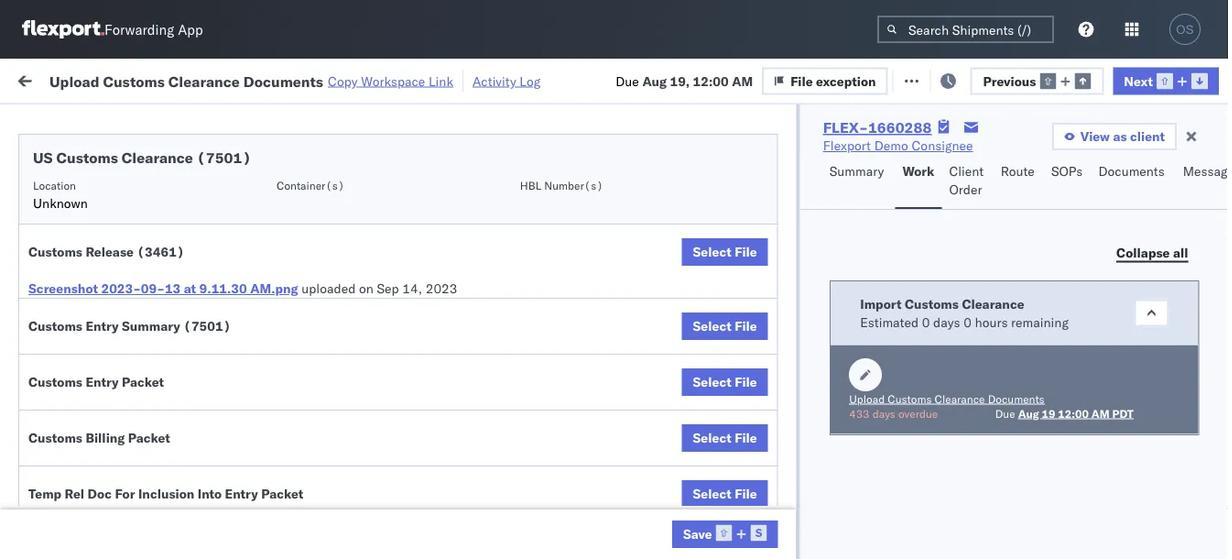 Task type: vqa. For each thing, say whether or not it's contained in the screenshot.
the Invoice
no



Task type: describe. For each thing, give the bounding box(es) containing it.
upload customs clearance documents for upload customs clearance documents link at the left of the page
[[42, 375, 201, 410]]

1 4, from the top
[[416, 184, 428, 200]]

2 nov from the top
[[389, 224, 413, 240]]

pdt
[[1113, 406, 1134, 420]]

flex-1889466
[[1012, 426, 1107, 442]]

appointment for schedule delivery appointment link related to 3rd 'schedule delivery appointment' button from the top
[[150, 465, 225, 481]]

flex- right 'hours' at the right
[[1012, 305, 1051, 321]]

pickup for first schedule pickup from los angeles, ca button
[[100, 214, 139, 230]]

23,
[[408, 506, 428, 522]]

1 ocean fcl from the top
[[561, 184, 625, 200]]

(0)
[[297, 71, 321, 87]]

actions
[[1174, 150, 1212, 164]]

4 resize handle column header from the left
[[649, 142, 671, 559]]

action
[[1166, 71, 1206, 87]]

pst, for 4:00
[[349, 506, 377, 522]]

customs entry packet
[[28, 374, 164, 390]]

1 schedule pickup from los angeles, ca button from the top
[[42, 213, 260, 252]]

client order button
[[942, 155, 994, 209]]

previous
[[984, 73, 1037, 89]]

19,
[[670, 73, 690, 89]]

id
[[1006, 150, 1017, 164]]

select file button for customs release (3461)
[[682, 238, 769, 266]]

flexport demo consignee link
[[824, 137, 974, 155]]

8 resize handle column header from the left
[[1196, 142, 1218, 559]]

collapse all button
[[1106, 239, 1200, 267]]

my
[[18, 66, 47, 92]]

forwarding
[[104, 21, 174, 38]]

upload customs clearance documents copy workspace link
[[49, 72, 454, 90]]

ca inside confirm pickup from los angeles, ca
[[42, 515, 60, 531]]

us
[[33, 148, 53, 167]]

clearance down 'app'
[[168, 72, 240, 90]]

flexport demo consignee
[[824, 137, 974, 154]]

collapse all
[[1117, 244, 1189, 260]]

billing
[[86, 430, 125, 446]]

am.png
[[250, 280, 298, 296]]

2 schedule pickup from los angeles, ca button from the top
[[42, 253, 260, 292]]

flex-1660288
[[824, 118, 932, 137]]

sops
[[1052, 163, 1084, 179]]

4 ceau7522281, from the top
[[1129, 304, 1223, 320]]

location
[[33, 178, 76, 192]]

lhuu7894563, u for 11:59 pm pst, dec 13, 2022
[[1129, 466, 1229, 482]]

4 flex-1846748 from the top
[[1012, 385, 1107, 401]]

11:59 for first schedule pickup from los angeles, ca button
[[295, 224, 331, 240]]

into
[[198, 486, 222, 502]]

11:59 for 3rd 'schedule delivery appointment' button from the top
[[295, 466, 331, 482]]

3 fcl from the top
[[602, 345, 625, 361]]

consignee inside "link"
[[912, 137, 974, 154]]

from for confirm pickup from los angeles, ca link
[[135, 496, 162, 512]]

ceau7522281, h for first schedule pickup from los angeles, ca button
[[1129, 224, 1229, 240]]

flex- for third schedule pickup from los angeles, ca button from the bottom
[[1012, 264, 1051, 280]]

4 ceau7522281, h from the top
[[1129, 304, 1229, 320]]

1 schedule from the top
[[42, 183, 96, 199]]

pst, for 11:59
[[357, 466, 385, 482]]

pm for schedule delivery appointment link related to 3rd 'schedule delivery appointment' button from the top
[[334, 466, 354, 482]]

uploaded
[[302, 280, 356, 296]]

4 11:59 pm pdt, nov 4, 2022 from the top
[[295, 305, 463, 321]]

1 ceau7522281, from the top
[[1129, 183, 1223, 199]]

759 at risk
[[336, 71, 400, 87]]

container(s)
[[277, 178, 345, 192]]

1889466
[[1051, 426, 1107, 442]]

flex-1660288 link
[[824, 118, 932, 137]]

Search Work text field
[[613, 66, 813, 93]]

1 fcl from the top
[[602, 184, 625, 200]]

link
[[429, 73, 454, 89]]

3 schedule pickup from los angeles, ca link from the top
[[42, 334, 260, 371]]

select for temp rel doc for inclusion into entry packet
[[693, 486, 732, 502]]

2023-
[[101, 280, 141, 296]]

file for customs entry summary (7501)
[[735, 318, 758, 334]]

3 schedule from the top
[[42, 254, 96, 270]]

11:59 pm pdt, nov 4, 2022 for 3rd schedule pickup from los angeles, ca button
[[295, 345, 463, 361]]

customs down by:
[[56, 148, 118, 167]]

filtered by:
[[18, 112, 84, 128]]

view as client button
[[1053, 123, 1178, 150]]

4 schedule pickup from los angeles, ca button from the top
[[42, 415, 260, 453]]

13,
[[416, 466, 436, 482]]

ceau7522281, for first schedule pickup from los angeles, ca button
[[1129, 224, 1223, 240]]

sops button
[[1045, 155, 1092, 209]]

schedule delivery appointment link for 3rd 'schedule delivery appointment' button from the top
[[42, 464, 225, 483]]

flex
[[982, 150, 1003, 164]]

dec for 23,
[[380, 506, 405, 522]]

los for 4th schedule pickup from los angeles, ca button from the top
[[173, 416, 193, 432]]

import for import work
[[154, 71, 196, 87]]

hbl
[[520, 178, 542, 192]]

batch
[[1127, 71, 1163, 87]]

pm for third schedule pickup from los angeles, ca link from the bottom
[[334, 264, 354, 280]]

am for due aug 19, 12:00 am
[[732, 73, 753, 89]]

3 flex-1846748 from the top
[[1012, 345, 1107, 361]]

flex- for 4th schedule pickup from los angeles, ca button from the top
[[1012, 426, 1051, 442]]

schedule delivery appointment for schedule delivery appointment link related to second 'schedule delivery appointment' button from the top of the page
[[42, 304, 225, 320]]

2 schedule delivery appointment button from the top
[[42, 303, 225, 323]]

select for customs entry packet
[[693, 374, 732, 390]]

file for customs release (3461)
[[735, 244, 758, 260]]

client
[[1131, 128, 1166, 144]]

doc
[[88, 486, 112, 502]]

from for third schedule pickup from los angeles, ca link from the bottom
[[143, 254, 169, 270]]

save button
[[673, 521, 779, 548]]

select file button for customs entry summary (7501)
[[682, 313, 769, 340]]

13
[[165, 280, 181, 296]]

4 nov from the top
[[389, 305, 413, 321]]

workspace
[[361, 73, 426, 89]]

3 ca from the top
[[42, 353, 60, 369]]

433
[[849, 406, 870, 420]]

ocean fcl for confirm pickup from los angeles, ca link
[[561, 506, 625, 522]]

risk
[[378, 71, 400, 87]]

7 resize handle column header from the left
[[1098, 142, 1120, 559]]

1 h from the top
[[1226, 183, 1229, 199]]

ceau7522281, for the leftmost the upload customs clearance documents button
[[1129, 385, 1223, 401]]

1 ceau7522281, h from the top
[[1129, 183, 1229, 199]]

1 lhuu7894563, u from the top
[[1129, 425, 1229, 441]]

pm for confirm pickup from los angeles, ca link
[[326, 506, 346, 522]]

number(s)
[[545, 178, 604, 192]]

angeles, inside confirm pickup from los angeles, ca
[[189, 496, 240, 512]]

documents button
[[1092, 155, 1176, 209]]

1 0 from the left
[[922, 314, 930, 330]]

los for third schedule pickup from los angeles, ca button from the bottom
[[173, 254, 193, 270]]

4 pdt, from the top
[[357, 305, 386, 321]]

0 horizontal spatial at
[[184, 280, 196, 296]]

upload up by:
[[49, 72, 99, 90]]

14,
[[403, 280, 423, 296]]

my work
[[18, 66, 100, 92]]

2 resize handle column header from the left
[[466, 142, 488, 559]]

3 nov from the top
[[389, 264, 413, 280]]

container numbers button
[[1120, 138, 1221, 171]]

upload customs clearance documents for rightmost the upload customs clearance documents button
[[849, 392, 1045, 406]]

due aug 19 12:00 am pdt
[[996, 406, 1134, 420]]

select file for customs billing packet
[[693, 430, 758, 446]]

5 nov from the top
[[389, 345, 413, 361]]

1 schedule delivery appointment button from the top
[[42, 182, 225, 202]]

11:59 for third schedule pickup from los angeles, ca button from the bottom
[[295, 264, 331, 280]]

h for first schedule pickup from los angeles, ca button
[[1226, 224, 1229, 240]]

2 schedule pickup from los angeles, ca link from the top
[[42, 253, 260, 290]]

consignee button
[[790, 146, 955, 164]]

activity log
[[473, 73, 541, 89]]

consignee inside button
[[799, 150, 852, 164]]

433 days overdue
[[849, 406, 938, 420]]

route button
[[994, 155, 1045, 209]]

summary button
[[823, 155, 896, 209]]

select file for customs release (3461)
[[693, 244, 758, 260]]

due aug 19, 12:00 am
[[616, 73, 753, 89]]

next
[[1125, 73, 1154, 89]]

delivery for 3rd 'schedule delivery appointment' button from the top
[[100, 465, 147, 481]]

flexport
[[824, 137, 872, 154]]

select for customs entry summary (7501)
[[693, 318, 732, 334]]

customs up overdue
[[888, 392, 932, 406]]

3 schedule pickup from los angeles, ca from the top
[[42, 335, 247, 369]]

flex- for the leftmost the upload customs clearance documents button
[[1012, 385, 1051, 401]]

2 fcl from the top
[[602, 224, 625, 240]]

work button
[[896, 155, 942, 209]]

os
[[1177, 22, 1195, 36]]

aug 19 12:00 am pdt button
[[1018, 406, 1134, 420]]

5 resize handle column header from the left
[[768, 142, 790, 559]]

19
[[1042, 406, 1056, 420]]

customs up screenshot
[[28, 244, 82, 260]]

client
[[950, 163, 984, 179]]

2 schedule from the top
[[42, 214, 96, 230]]

workitem
[[20, 150, 68, 164]]

pm for second schedule pickup from los angeles, ca link from the bottom of the page
[[334, 345, 354, 361]]

5 schedule from the top
[[42, 335, 96, 351]]

schedule delivery appointment link for 3rd 'schedule delivery appointment' button from the bottom
[[42, 182, 225, 200]]

packet for customs entry packet
[[122, 374, 164, 390]]

forwarding app
[[104, 21, 203, 38]]

route
[[1001, 163, 1035, 179]]

flexport. image
[[22, 20, 104, 38]]

1 lhuu7894563, from the top
[[1129, 425, 1224, 441]]

4 fcl from the top
[[602, 466, 625, 482]]

work inside button
[[199, 71, 231, 87]]

hbl number(s)
[[520, 178, 604, 192]]

09-
[[141, 280, 165, 296]]

customs down screenshot
[[28, 318, 82, 334]]

customs billing packet
[[28, 430, 170, 446]]

1 horizontal spatial file exception
[[917, 71, 1002, 87]]

numbers
[[1129, 157, 1174, 171]]

message (0)
[[246, 71, 321, 87]]

customs up customs billing packet
[[28, 374, 82, 390]]

3 resize handle column header from the left
[[530, 142, 552, 559]]

ceau7522281, for third schedule pickup from los angeles, ca button from the bottom
[[1129, 264, 1223, 280]]

0 horizontal spatial exception
[[817, 73, 877, 89]]

0 horizontal spatial file exception
[[791, 73, 877, 89]]

Search Shipments (/) text field
[[878, 16, 1055, 43]]

5 fcl from the top
[[602, 506, 625, 522]]

0 vertical spatial on
[[448, 71, 463, 87]]

6 schedule from the top
[[42, 416, 96, 432]]

upload for upload customs clearance documents link at the left of the page
[[42, 375, 84, 391]]

documents inside upload customs clearance documents
[[42, 394, 108, 410]]

appointment for schedule delivery appointment link associated with 3rd 'schedule delivery appointment' button from the bottom
[[150, 183, 225, 199]]

packet for customs billing packet
[[128, 430, 170, 446]]

delivery for second 'schedule delivery appointment' button from the top of the page
[[100, 304, 147, 320]]

flex- up flexport
[[824, 118, 869, 137]]

1 schedule pickup from los angeles, ca from the top
[[42, 214, 247, 248]]

2 schedule pickup from los angeles, ca from the top
[[42, 254, 247, 289]]

am for due aug 19 12:00 am pdt
[[1092, 406, 1110, 420]]

upload customs clearance documents link
[[42, 374, 260, 411]]

3 schedule delivery appointment button from the top
[[42, 464, 225, 484]]

os button
[[1165, 8, 1207, 50]]

demo
[[875, 137, 909, 154]]

h for third schedule pickup from los angeles, ca button from the bottom
[[1226, 264, 1229, 280]]

pdt, for second schedule pickup from los angeles, ca link from the bottom of the page
[[357, 345, 386, 361]]

lhuu7894563, for 11:59 pm pst, dec 13, 2022
[[1129, 466, 1224, 482]]

2023
[[426, 280, 458, 296]]

2 ca from the top
[[42, 273, 60, 289]]

4 ca from the top
[[42, 434, 60, 450]]

4 h from the top
[[1226, 304, 1229, 320]]

delivery for 3rd 'schedule delivery appointment' button from the bottom
[[100, 183, 147, 199]]

1 nov from the top
[[389, 184, 413, 200]]

0 horizontal spatial on
[[359, 280, 374, 296]]



Task type: locate. For each thing, give the bounding box(es) containing it.
flex id
[[982, 150, 1017, 164]]

1 vertical spatial appointment
[[150, 304, 225, 320]]

schedule delivery appointment down 2023-
[[42, 304, 225, 320]]

upload customs clearance documents up the billing
[[42, 375, 201, 410]]

1846748 for upload customs clearance documents link at the left of the page
[[1051, 385, 1107, 401]]

2 pdt, from the top
[[357, 224, 386, 240]]

1 vertical spatial aug
[[1018, 406, 1039, 420]]

schedule down unknown
[[42, 214, 96, 230]]

0 horizontal spatial consignee
[[799, 150, 852, 164]]

import inside button
[[154, 71, 196, 87]]

forwarding app link
[[22, 20, 203, 38]]

ocean
[[561, 184, 598, 200], [720, 184, 757, 200], [839, 184, 876, 200], [561, 224, 598, 240], [720, 224, 757, 240], [839, 224, 876, 240], [720, 264, 757, 280], [839, 264, 876, 280], [720, 305, 757, 321], [839, 305, 876, 321], [561, 345, 598, 361], [720, 345, 757, 361], [839, 345, 876, 361], [720, 385, 757, 401], [839, 385, 876, 401], [720, 426, 757, 442], [839, 426, 876, 442], [561, 466, 598, 482], [720, 466, 757, 482], [839, 466, 876, 482], [561, 506, 598, 522], [720, 506, 757, 522], [839, 506, 876, 522]]

customs up the billing
[[87, 375, 139, 391]]

los for first schedule pickup from los angeles, ca button
[[173, 214, 193, 230]]

lhuu7894563, u for 4:00 pm pst, dec 23, 2022
[[1129, 506, 1229, 522]]

documents left copy
[[244, 72, 324, 90]]

from for fourth schedule pickup from los angeles, ca link
[[143, 416, 169, 432]]

select file for temp rel doc for inclusion into entry packet
[[693, 486, 758, 502]]

upload up customs billing packet
[[42, 375, 84, 391]]

0 horizontal spatial upload customs clearance documents button
[[42, 374, 260, 413]]

0 horizontal spatial summary
[[122, 318, 180, 334]]

los down upload customs clearance documents link at the left of the page
[[173, 416, 193, 432]]

3 11:59 pm pdt, nov 4, 2022 from the top
[[295, 264, 463, 280]]

confirm
[[42, 496, 89, 512]]

previous button
[[971, 67, 1105, 95]]

0 horizontal spatial am
[[732, 73, 753, 89]]

2 flex-1846748 from the top
[[1012, 305, 1107, 321]]

2 vertical spatial entry
[[225, 486, 258, 502]]

0 vertical spatial aug
[[643, 73, 667, 89]]

track
[[466, 71, 496, 87]]

upload customs clearance documents button
[[42, 374, 260, 413], [849, 391, 1045, 406]]

1 vertical spatial summary
[[122, 318, 180, 334]]

dec left the 23,
[[380, 506, 405, 522]]

schedule delivery appointment button down 2023-
[[42, 303, 225, 323]]

due for due aug 19 12:00 am pdt
[[996, 406, 1016, 420]]

3 11:59 from the top
[[295, 264, 331, 280]]

lhuu7894563, for 4:00 pm pst, dec 23, 2022
[[1129, 506, 1224, 522]]

1 u from the top
[[1227, 425, 1229, 441]]

customs entry summary (7501)
[[28, 318, 231, 334]]

flex-1846748 up due aug 19 12:00 am pdt
[[1012, 385, 1107, 401]]

pickup up 2023-
[[100, 254, 139, 270]]

0 vertical spatial pst,
[[357, 466, 385, 482]]

import
[[154, 71, 196, 87], [860, 296, 902, 312]]

dec for 13,
[[388, 466, 412, 482]]

0 horizontal spatial import
[[154, 71, 196, 87]]

exception
[[942, 71, 1002, 87], [817, 73, 877, 89]]

los
[[173, 214, 193, 230], [173, 254, 193, 270], [173, 335, 193, 351], [173, 416, 193, 432], [165, 496, 186, 512]]

packet down 'customs entry summary (7501)'
[[122, 374, 164, 390]]

1 ca from the top
[[42, 232, 60, 248]]

0 horizontal spatial message
[[246, 71, 297, 87]]

11:59 pm pdt, nov 4, 2022 for first schedule pickup from los angeles, ca button
[[295, 224, 463, 240]]

customs release (3461)
[[28, 244, 185, 260]]

consignee up the client
[[912, 137, 974, 154]]

(7501) for customs entry summary (7501)
[[183, 318, 231, 334]]

1 vertical spatial schedule delivery appointment link
[[42, 303, 225, 321]]

filtered
[[18, 112, 63, 128]]

packet up 4:00
[[261, 486, 304, 502]]

1 horizontal spatial aug
[[1018, 406, 1039, 420]]

1 horizontal spatial upload customs clearance documents button
[[849, 391, 1045, 406]]

0 right the 'estimated'
[[922, 314, 930, 330]]

5 ceau7522281, h from the top
[[1129, 345, 1229, 361]]

1846748 up aug 19 12:00 am pdt button
[[1051, 385, 1107, 401]]

delivery
[[100, 183, 147, 199], [100, 304, 147, 320], [100, 465, 147, 481]]

aug for 19
[[1018, 406, 1039, 420]]

message button
[[1176, 155, 1229, 209]]

1 horizontal spatial am
[[1092, 406, 1110, 420]]

9 resize handle column header from the left
[[1217, 142, 1229, 559]]

2 vertical spatial schedule delivery appointment
[[42, 465, 225, 481]]

1 vertical spatial days
[[873, 406, 896, 420]]

3 ceau7522281, h from the top
[[1129, 264, 1229, 280]]

documents
[[244, 72, 324, 90], [1099, 163, 1165, 179], [988, 392, 1045, 406], [42, 394, 108, 410]]

3 schedule pickup from los angeles, ca button from the top
[[42, 334, 260, 373]]

0 vertical spatial (7501)
[[197, 148, 251, 167]]

2 lhuu7894563, u from the top
[[1129, 466, 1229, 482]]

1 11:59 from the top
[[295, 184, 331, 200]]

release
[[86, 244, 134, 260]]

2 vertical spatial schedule delivery appointment button
[[42, 464, 225, 484]]

1846748 right 'hours' at the right
[[1051, 305, 1107, 321]]

1 schedule delivery appointment from the top
[[42, 183, 225, 199]]

upload customs clearance documents button up the billing
[[42, 374, 260, 413]]

overdue
[[899, 406, 938, 420]]

entry right into
[[225, 486, 258, 502]]

appointment up inclusion
[[150, 465, 225, 481]]

1 horizontal spatial 12:00
[[1058, 406, 1089, 420]]

1 horizontal spatial consignee
[[912, 137, 974, 154]]

test
[[760, 184, 785, 200], [880, 184, 904, 200], [760, 224, 785, 240], [880, 224, 904, 240], [760, 264, 785, 280], [880, 264, 904, 280], [760, 305, 785, 321], [880, 305, 904, 321], [760, 345, 785, 361], [880, 345, 904, 361], [760, 385, 785, 401], [880, 385, 904, 401], [760, 426, 785, 442], [880, 426, 904, 442], [760, 466, 785, 482], [880, 466, 904, 482], [760, 506, 785, 522], [880, 506, 904, 522]]

aug for 19,
[[643, 73, 667, 89]]

4 schedule from the top
[[42, 304, 96, 320]]

pickup down upload customs clearance documents link at the left of the page
[[100, 416, 139, 432]]

4:00 pm pst, dec 23, 2022
[[295, 506, 463, 522]]

(3461)
[[137, 244, 185, 260]]

0 vertical spatial appointment
[[150, 183, 225, 199]]

los up the (3461)
[[173, 214, 193, 230]]

0 vertical spatial work
[[199, 71, 231, 87]]

ocean fcl for schedule delivery appointment link related to 3rd 'schedule delivery appointment' button from the top
[[561, 466, 625, 482]]

2 select from the top
[[693, 318, 732, 334]]

file exception
[[917, 71, 1002, 87], [791, 73, 877, 89]]

3 u from the top
[[1227, 506, 1229, 522]]

all
[[1173, 244, 1189, 260]]

u for 11:59 pm pst, dec 13, 2022
[[1227, 466, 1229, 482]]

pickup for confirm pickup from los angeles, ca button
[[92, 496, 132, 512]]

2 schedule delivery appointment link from the top
[[42, 303, 225, 321]]

clearance down the import work button
[[122, 148, 193, 167]]

h for 3rd schedule pickup from los angeles, ca button
[[1226, 345, 1229, 361]]

message left copy
[[246, 71, 297, 87]]

1 vertical spatial due
[[996, 406, 1016, 420]]

los inside confirm pickup from los angeles, ca
[[165, 496, 186, 512]]

customs inside upload customs clearance documents
[[87, 375, 139, 391]]

schedule down screenshot
[[42, 304, 96, 320]]

select file for customs entry summary (7501)
[[693, 318, 758, 334]]

1 vertical spatial dec
[[380, 506, 405, 522]]

0 vertical spatial 12:00
[[693, 73, 729, 89]]

flex- down the remaining on the right bottom
[[1012, 345, 1051, 361]]

1 horizontal spatial due
[[996, 406, 1016, 420]]

ceau7522281, h for third schedule pickup from los angeles, ca button from the bottom
[[1129, 264, 1229, 280]]

1 vertical spatial 12:00
[[1058, 406, 1089, 420]]

packet
[[122, 374, 164, 390], [128, 430, 170, 446], [261, 486, 304, 502]]

3 schedule delivery appointment link from the top
[[42, 464, 225, 483]]

days
[[933, 314, 960, 330], [873, 406, 896, 420]]

log
[[520, 73, 541, 89]]

4 4, from the top
[[416, 305, 428, 321]]

12:00 for 19
[[1058, 406, 1089, 420]]

ceau7522281, h for 3rd schedule pickup from los angeles, ca button
[[1129, 345, 1229, 361]]

select for customs billing packet
[[693, 430, 732, 446]]

1846748 for second schedule pickup from los angeles, ca link from the bottom of the page
[[1051, 345, 1107, 361]]

select file for customs entry packet
[[693, 374, 758, 390]]

am left pdt
[[1092, 406, 1110, 420]]

2 vertical spatial delivery
[[100, 465, 147, 481]]

client order
[[950, 163, 984, 197]]

schedule
[[42, 183, 96, 199], [42, 214, 96, 230], [42, 254, 96, 270], [42, 304, 96, 320], [42, 335, 96, 351], [42, 416, 96, 432], [42, 465, 96, 481]]

ceau7522281, h for the leftmost the upload customs clearance documents button
[[1129, 385, 1229, 401]]

import work button
[[147, 59, 238, 100]]

import for import customs clearance estimated 0 days 0 hours remaining
[[860, 296, 902, 312]]

1 vertical spatial lhuu7894563, u
[[1129, 466, 1229, 482]]

0 vertical spatial at
[[364, 71, 375, 87]]

0 vertical spatial dec
[[388, 466, 412, 482]]

4, for third schedule pickup from los angeles, ca link from the bottom
[[416, 264, 428, 280]]

pickup for 3rd schedule pickup from los angeles, ca button
[[100, 335, 139, 351]]

import inside 'import customs clearance estimated 0 days 0 hours remaining'
[[860, 296, 902, 312]]

upload customs clearance documents inside button
[[42, 375, 201, 410]]

1 horizontal spatial at
[[364, 71, 375, 87]]

0 horizontal spatial 12:00
[[693, 73, 729, 89]]

3 ceau7522281, from the top
[[1129, 264, 1223, 280]]

flex-1846748 down the remaining on the right bottom
[[1012, 345, 1107, 361]]

pdt,
[[357, 184, 386, 200], [357, 224, 386, 240], [357, 264, 386, 280], [357, 305, 386, 321], [357, 345, 386, 361]]

import customs clearance estimated 0 days 0 hours remaining
[[860, 296, 1069, 330]]

schedule pickup from los angeles, ca link
[[42, 213, 260, 250], [42, 253, 260, 290], [42, 334, 260, 371], [42, 415, 260, 451]]

2 ocean fcl from the top
[[561, 224, 625, 240]]

select file button
[[682, 238, 769, 266], [682, 313, 769, 340], [682, 368, 769, 396], [682, 424, 769, 452], [682, 480, 769, 508]]

u for 4:00 pm pst, dec 23, 2022
[[1227, 506, 1229, 522]]

ca up temp
[[42, 434, 60, 450]]

file for customs billing packet
[[735, 430, 758, 446]]

schedule delivery appointment link for second 'schedule delivery appointment' button from the top of the page
[[42, 303, 225, 321]]

1 horizontal spatial on
[[448, 71, 463, 87]]

confirm pickup from los angeles, ca button
[[42, 495, 260, 534]]

4 select file button from the top
[[682, 424, 769, 452]]

1 vertical spatial entry
[[86, 374, 119, 390]]

file exception down search shipments (/) text box
[[917, 71, 1002, 87]]

aug
[[643, 73, 667, 89], [1018, 406, 1039, 420]]

4, for second schedule pickup from los angeles, ca link from the bottom of the page
[[416, 345, 428, 361]]

summary inside button
[[830, 163, 885, 179]]

message right container numbers
[[1184, 163, 1229, 179]]

4 11:59 from the top
[[295, 305, 331, 321]]

days left 'hours' at the right
[[933, 314, 960, 330]]

as
[[1114, 128, 1128, 144]]

clearance
[[168, 72, 240, 90], [122, 148, 193, 167], [962, 296, 1025, 312], [142, 375, 201, 391], [935, 392, 985, 406]]

2 vertical spatial lhuu7894563, u
[[1129, 506, 1229, 522]]

0 vertical spatial lhuu7894563, u
[[1129, 425, 1229, 441]]

customs down "forwarding"
[[103, 72, 165, 90]]

pst, down the 11:59 pm pst, dec 13, 2022
[[349, 506, 377, 522]]

schedule down workitem at left
[[42, 183, 96, 199]]

1 horizontal spatial message
[[1184, 163, 1229, 179]]

7 schedule from the top
[[42, 465, 96, 481]]

estimated
[[860, 314, 919, 330]]

from for fourth schedule pickup from los angeles, ca link from the bottom
[[143, 214, 169, 230]]

summary down 09- at left
[[122, 318, 180, 334]]

0 vertical spatial days
[[933, 314, 960, 330]]

upload up 433
[[849, 392, 885, 406]]

copy workspace link button
[[328, 73, 454, 89]]

1 resize handle column header from the left
[[262, 142, 284, 559]]

upload for rightmost the upload customs clearance documents button
[[849, 392, 885, 406]]

schedule delivery appointment for schedule delivery appointment link associated with 3rd 'schedule delivery appointment' button from the bottom
[[42, 183, 225, 199]]

schedule up screenshot
[[42, 254, 96, 270]]

12:00 right 19,
[[693, 73, 729, 89]]

dec left 13,
[[388, 466, 412, 482]]

1 schedule delivery appointment link from the top
[[42, 182, 225, 200]]

3 pdt, from the top
[[357, 264, 386, 280]]

1 horizontal spatial 0
[[964, 314, 972, 330]]

2 appointment from the top
[[150, 304, 225, 320]]

3 1846748 from the top
[[1051, 345, 1107, 361]]

ca down customs release (3461) on the top left of the page
[[42, 273, 60, 289]]

ocean fcl for second schedule pickup from los angeles, ca link from the bottom of the page
[[561, 345, 625, 361]]

entry for packet
[[86, 374, 119, 390]]

due left 19
[[996, 406, 1016, 420]]

2 11:59 from the top
[[295, 224, 331, 240]]

2 vertical spatial lhuu7894563,
[[1129, 506, 1224, 522]]

schedule delivery appointment down us customs clearance (7501) at the top left of page
[[42, 183, 225, 199]]

exception down search shipments (/) text box
[[942, 71, 1002, 87]]

6 h from the top
[[1226, 385, 1229, 401]]

temp rel doc for inclusion into entry packet
[[28, 486, 304, 502]]

3 lhuu7894563, from the top
[[1129, 506, 1224, 522]]

select for customs release (3461)
[[693, 244, 732, 260]]

upload inside upload customs clearance documents
[[42, 375, 84, 391]]

2 11:59 pm pdt, nov 4, 2022 from the top
[[295, 224, 463, 240]]

sep
[[377, 280, 399, 296]]

4 ocean fcl from the top
[[561, 466, 625, 482]]

due left 19,
[[616, 73, 639, 89]]

5 pdt, from the top
[[357, 345, 386, 361]]

12:00 up 1889466 on the bottom right of page
[[1058, 406, 1089, 420]]

ca down the 'confirm'
[[42, 515, 60, 531]]

6 11:59 from the top
[[295, 466, 331, 482]]

pm for fourth schedule pickup from los angeles, ca link from the bottom
[[334, 224, 354, 240]]

appointment down us customs clearance (7501) at the top left of page
[[150, 183, 225, 199]]

h for the leftmost the upload customs clearance documents button
[[1226, 385, 1229, 401]]

select
[[693, 244, 732, 260], [693, 318, 732, 334], [693, 374, 732, 390], [693, 430, 732, 446], [693, 486, 732, 502]]

summary down flexport
[[830, 163, 885, 179]]

0 vertical spatial lhuu7894563,
[[1129, 425, 1224, 441]]

message
[[246, 71, 297, 87], [1184, 163, 1229, 179]]

flex-1846748 up the remaining on the right bottom
[[1012, 264, 1107, 280]]

on
[[448, 71, 463, 87], [359, 280, 374, 296]]

location unknown
[[33, 178, 88, 211]]

1 vertical spatial on
[[359, 280, 374, 296]]

entry up customs billing packet
[[86, 374, 119, 390]]

0 horizontal spatial work
[[199, 71, 231, 87]]

0 vertical spatial delivery
[[100, 183, 147, 199]]

work down 'app'
[[199, 71, 231, 87]]

flex- for 3rd schedule pickup from los angeles, ca button
[[1012, 345, 1051, 361]]

11:59 for 3rd schedule pickup from los angeles, ca button
[[295, 345, 331, 361]]

customs up the 'estimated'
[[905, 296, 959, 312]]

1 horizontal spatial exception
[[942, 71, 1002, 87]]

message for message
[[1184, 163, 1229, 179]]

1846748
[[1051, 264, 1107, 280], [1051, 305, 1107, 321], [1051, 345, 1107, 361], [1051, 385, 1107, 401]]

appointment
[[150, 183, 225, 199], [150, 304, 225, 320], [150, 465, 225, 481]]

5 11:59 pm pdt, nov 4, 2022 from the top
[[295, 345, 463, 361]]

ca down unknown
[[42, 232, 60, 248]]

5 ca from the top
[[42, 515, 60, 531]]

upload customs clearance documents button up overdue
[[849, 391, 1045, 406]]

0 vertical spatial am
[[732, 73, 753, 89]]

1 vertical spatial message
[[1184, 163, 1229, 179]]

screenshot
[[28, 280, 98, 296]]

0 horizontal spatial upload customs clearance documents
[[42, 375, 201, 410]]

flex-
[[824, 118, 869, 137], [1012, 264, 1051, 280], [1012, 305, 1051, 321], [1012, 345, 1051, 361], [1012, 385, 1051, 401], [1012, 426, 1051, 442]]

flex- up 19
[[1012, 385, 1051, 401]]

schedule down the customs entry packet at bottom
[[42, 416, 96, 432]]

pst, up 4:00 pm pst, dec 23, 2022
[[357, 466, 385, 482]]

message for message (0)
[[246, 71, 297, 87]]

delivery down 2023-
[[100, 304, 147, 320]]

1660288
[[869, 118, 932, 137]]

bosch ocean test
[[680, 184, 785, 200], [799, 184, 904, 200], [680, 224, 785, 240], [799, 224, 904, 240], [680, 264, 785, 280], [799, 264, 904, 280], [680, 305, 785, 321], [799, 305, 904, 321], [680, 345, 785, 361], [799, 345, 904, 361], [680, 385, 785, 401], [799, 385, 904, 401], [680, 426, 785, 442], [799, 426, 904, 442], [680, 466, 785, 482], [799, 466, 904, 482], [680, 506, 785, 522], [799, 506, 904, 522]]

select file button for temp rel doc for inclusion into entry packet
[[682, 480, 769, 508]]

0 vertical spatial summary
[[830, 163, 885, 179]]

h
[[1226, 183, 1229, 199], [1226, 224, 1229, 240], [1226, 264, 1229, 280], [1226, 304, 1229, 320], [1226, 345, 1229, 361], [1226, 385, 1229, 401]]

0 vertical spatial entry
[[86, 318, 119, 334]]

fcl
[[602, 184, 625, 200], [602, 224, 625, 240], [602, 345, 625, 361], [602, 466, 625, 482], [602, 506, 625, 522]]

los left into
[[165, 496, 186, 512]]

0 vertical spatial message
[[246, 71, 297, 87]]

aug left 19,
[[643, 73, 667, 89]]

pickup
[[100, 214, 139, 230], [100, 254, 139, 270], [100, 335, 139, 351], [100, 416, 139, 432], [92, 496, 132, 512]]

appointment down the '13'
[[150, 304, 225, 320]]

ocean fcl for fourth schedule pickup from los angeles, ca link from the bottom
[[561, 224, 625, 240]]

pdt, for third schedule pickup from los angeles, ca link from the bottom
[[357, 264, 386, 280]]

2 0 from the left
[[964, 314, 972, 330]]

0 vertical spatial schedule delivery appointment button
[[42, 182, 225, 202]]

documents down container
[[1099, 163, 1165, 179]]

0 vertical spatial schedule delivery appointment link
[[42, 182, 225, 200]]

pickup inside confirm pickup from los angeles, ca
[[92, 496, 132, 512]]

due
[[616, 73, 639, 89], [996, 406, 1016, 420]]

pickup up the release
[[100, 214, 139, 230]]

clearance up overdue
[[935, 392, 985, 406]]

delivery up for
[[100, 465, 147, 481]]

schedule up the customs entry packet at bottom
[[42, 335, 96, 351]]

schedule delivery appointment button up for
[[42, 464, 225, 484]]

1 select file from the top
[[693, 244, 758, 260]]

upload customs clearance documents up overdue
[[849, 392, 1045, 406]]

0 horizontal spatial days
[[873, 406, 896, 420]]

documents down the customs entry packet at bottom
[[42, 394, 108, 410]]

2 h from the top
[[1226, 224, 1229, 240]]

2 schedule delivery appointment from the top
[[42, 304, 225, 320]]

due for due aug 19, 12:00 am
[[616, 73, 639, 89]]

4 schedule pickup from los angeles, ca link from the top
[[42, 415, 260, 451]]

confirm pickup from los angeles, ca link
[[42, 495, 260, 532]]

delivery down us customs clearance (7501) at the top left of page
[[100, 183, 147, 199]]

3 ocean fcl from the top
[[561, 345, 625, 361]]

select file
[[693, 244, 758, 260], [693, 318, 758, 334], [693, 374, 758, 390], [693, 430, 758, 446], [693, 486, 758, 502]]

exception up flex-1660288
[[817, 73, 877, 89]]

3 select from the top
[[693, 374, 732, 390]]

container numbers
[[1129, 143, 1178, 171]]

1 schedule pickup from los angeles, ca link from the top
[[42, 213, 260, 250]]

at right the '13'
[[184, 280, 196, 296]]

1 vertical spatial schedule delivery appointment button
[[42, 303, 225, 323]]

los for 3rd schedule pickup from los angeles, ca button
[[173, 335, 193, 351]]

0 vertical spatial schedule delivery appointment
[[42, 183, 225, 199]]

4 schedule pickup from los angeles, ca from the top
[[42, 416, 247, 450]]

1 11:59 pm pdt, nov 4, 2022 from the top
[[295, 184, 463, 200]]

(7501) down 9.11.30
[[183, 318, 231, 334]]

schedule delivery appointment for schedule delivery appointment link related to 3rd 'schedule delivery appointment' button from the top
[[42, 465, 225, 481]]

1 horizontal spatial upload customs clearance documents
[[849, 392, 1045, 406]]

0 vertical spatial packet
[[122, 374, 164, 390]]

work down flexport demo consignee "link"
[[903, 163, 935, 179]]

(7501) for us customs clearance (7501)
[[197, 148, 251, 167]]

clearance inside 'import customs clearance estimated 0 days 0 hours remaining'
[[962, 296, 1025, 312]]

1 horizontal spatial import
[[860, 296, 902, 312]]

file exception up flex-1660288
[[791, 73, 877, 89]]

customs left the billing
[[28, 430, 82, 446]]

2 u from the top
[[1227, 466, 1229, 482]]

customs inside 'import customs clearance estimated 0 days 0 hours remaining'
[[905, 296, 959, 312]]

2 ceau7522281, h from the top
[[1129, 224, 1229, 240]]

5 select file from the top
[[693, 486, 758, 502]]

1 vertical spatial delivery
[[100, 304, 147, 320]]

consignee
[[912, 137, 974, 154], [799, 150, 852, 164]]

los for confirm pickup from los angeles, ca button
[[165, 496, 186, 512]]

message inside button
[[1184, 163, 1229, 179]]

2 select file from the top
[[693, 318, 758, 334]]

0 vertical spatial u
[[1227, 425, 1229, 441]]

11:59 pm pdt, nov 4, 2022 for third schedule pickup from los angeles, ca button from the bottom
[[295, 264, 463, 280]]

4, for fourth schedule pickup from los angeles, ca link from the bottom
[[416, 224, 428, 240]]

pdt, for fourth schedule pickup from los angeles, ca link from the bottom
[[357, 224, 386, 240]]

4:00
[[295, 506, 323, 522]]

0 horizontal spatial aug
[[643, 73, 667, 89]]

2 vertical spatial u
[[1227, 506, 1229, 522]]

1 vertical spatial (7501)
[[183, 318, 231, 334]]

2 lhuu7894563, from the top
[[1129, 466, 1224, 482]]

upload
[[49, 72, 99, 90], [42, 375, 84, 391], [849, 392, 885, 406]]

clearance down 'customs entry summary (7501)'
[[142, 375, 201, 391]]

0 vertical spatial due
[[616, 73, 639, 89]]

1 appointment from the top
[[150, 183, 225, 199]]

1 horizontal spatial work
[[903, 163, 935, 179]]

los down the '13'
[[173, 335, 193, 351]]

entry down 2023-
[[86, 318, 119, 334]]

4 select file from the top
[[693, 430, 758, 446]]

unknown
[[33, 195, 88, 211]]

select file button for customs entry packet
[[682, 368, 769, 396]]

schedule delivery appointment link up for
[[42, 464, 225, 483]]

bosch
[[680, 184, 716, 200], [799, 184, 835, 200], [680, 224, 716, 240], [799, 224, 835, 240], [680, 264, 716, 280], [799, 264, 835, 280], [680, 305, 716, 321], [799, 305, 835, 321], [680, 345, 716, 361], [799, 345, 835, 361], [680, 385, 716, 401], [799, 385, 835, 401], [680, 426, 716, 442], [799, 426, 835, 442], [680, 466, 716, 482], [799, 466, 835, 482], [680, 506, 716, 522], [799, 506, 835, 522]]

flex-1846748 right 'hours' at the right
[[1012, 305, 1107, 321]]

import down 'app'
[[154, 71, 196, 87]]

schedule pickup from los angeles, ca
[[42, 214, 247, 248], [42, 254, 247, 289], [42, 335, 247, 369], [42, 416, 247, 450]]

pickup for 4th schedule pickup from los angeles, ca button from the top
[[100, 416, 139, 432]]

documents up 19
[[988, 392, 1045, 406]]

1846748 down the remaining on the right bottom
[[1051, 345, 1107, 361]]

from for second schedule pickup from los angeles, ca link from the bottom of the page
[[143, 335, 169, 351]]

1846748 for third schedule pickup from los angeles, ca link from the bottom
[[1051, 264, 1107, 280]]

1 vertical spatial schedule delivery appointment
[[42, 304, 225, 320]]

file for customs entry packet
[[735, 374, 758, 390]]

1 flex-1846748 from the top
[[1012, 264, 1107, 280]]

clearance inside upload customs clearance documents
[[142, 375, 201, 391]]

lhuu7894563,
[[1129, 425, 1224, 441], [1129, 466, 1224, 482], [1129, 506, 1224, 522]]

flex- down 19
[[1012, 426, 1051, 442]]

schedule delivery appointment up for
[[42, 465, 225, 481]]

work
[[52, 66, 100, 92]]

0 horizontal spatial 0
[[922, 314, 930, 330]]

appointment for schedule delivery appointment link related to second 'schedule delivery appointment' button from the top of the page
[[150, 304, 225, 320]]

1 vertical spatial am
[[1092, 406, 1110, 420]]

entry for summary
[[86, 318, 119, 334]]

work inside button
[[903, 163, 935, 179]]

order
[[950, 181, 983, 197]]

0 horizontal spatial due
[[616, 73, 639, 89]]

1 horizontal spatial summary
[[830, 163, 885, 179]]

1 vertical spatial pst,
[[349, 506, 377, 522]]

1 horizontal spatial days
[[933, 314, 960, 330]]

3 4, from the top
[[416, 264, 428, 280]]

4 1846748 from the top
[[1051, 385, 1107, 401]]

9.11.30
[[199, 280, 247, 296]]

1 vertical spatial u
[[1227, 466, 1229, 482]]

1 vertical spatial packet
[[128, 430, 170, 446]]

import up the 'estimated'
[[860, 296, 902, 312]]

us customs clearance (7501)
[[33, 148, 251, 167]]

1 1846748 from the top
[[1051, 264, 1107, 280]]

on right 205
[[448, 71, 463, 87]]

aug left 19
[[1018, 406, 1039, 420]]

6 ceau7522281, h from the top
[[1129, 385, 1229, 401]]

pst,
[[357, 466, 385, 482], [349, 506, 377, 522]]

ca up the customs entry packet at bottom
[[42, 353, 60, 369]]

1 pdt, from the top
[[357, 184, 386, 200]]

3 lhuu7894563, u from the top
[[1129, 506, 1229, 522]]

angeles,
[[197, 214, 247, 230], [197, 254, 247, 270], [197, 335, 247, 351], [197, 416, 247, 432], [189, 496, 240, 512]]

0 vertical spatial import
[[154, 71, 196, 87]]

2 1846748 from the top
[[1051, 305, 1107, 321]]

1 vertical spatial at
[[184, 280, 196, 296]]

at left the risk
[[364, 71, 375, 87]]

1 vertical spatial work
[[903, 163, 935, 179]]

from inside confirm pickup from los angeles, ca
[[135, 496, 162, 512]]

2 vertical spatial appointment
[[150, 465, 225, 481]]

packet right the billing
[[128, 430, 170, 446]]

4 select from the top
[[693, 430, 732, 446]]

entry
[[86, 318, 119, 334], [86, 374, 119, 390], [225, 486, 258, 502]]

2 vertical spatial packet
[[261, 486, 304, 502]]

6 resize handle column header from the left
[[951, 142, 973, 559]]

resize handle column header
[[262, 142, 284, 559], [466, 142, 488, 559], [530, 142, 552, 559], [649, 142, 671, 559], [768, 142, 790, 559], [951, 142, 973, 559], [1098, 142, 1120, 559], [1196, 142, 1218, 559], [1217, 142, 1229, 559]]

3 schedule delivery appointment from the top
[[42, 465, 225, 481]]

file for temp rel doc for inclusion into entry packet
[[735, 486, 758, 502]]

759
[[336, 71, 360, 87]]

205 on track
[[421, 71, 496, 87]]

screenshot 2023-09-13 at 9.11.30 am.png link
[[28, 280, 298, 298]]

workitem button
[[11, 146, 266, 164]]

select file button for customs billing packet
[[682, 424, 769, 452]]

ceau7522281, for 3rd schedule pickup from los angeles, ca button
[[1129, 345, 1223, 361]]

2 vertical spatial schedule delivery appointment link
[[42, 464, 225, 483]]

on left sep
[[359, 280, 374, 296]]

1 vertical spatial lhuu7894563,
[[1129, 466, 1224, 482]]

3 select file from the top
[[693, 374, 758, 390]]

1 vertical spatial import
[[860, 296, 902, 312]]

container
[[1129, 143, 1178, 156]]

3 select file button from the top
[[682, 368, 769, 396]]

5 11:59 from the top
[[295, 345, 331, 361]]

5 select from the top
[[693, 486, 732, 502]]

days inside 'import customs clearance estimated 0 days 0 hours remaining'
[[933, 314, 960, 330]]



